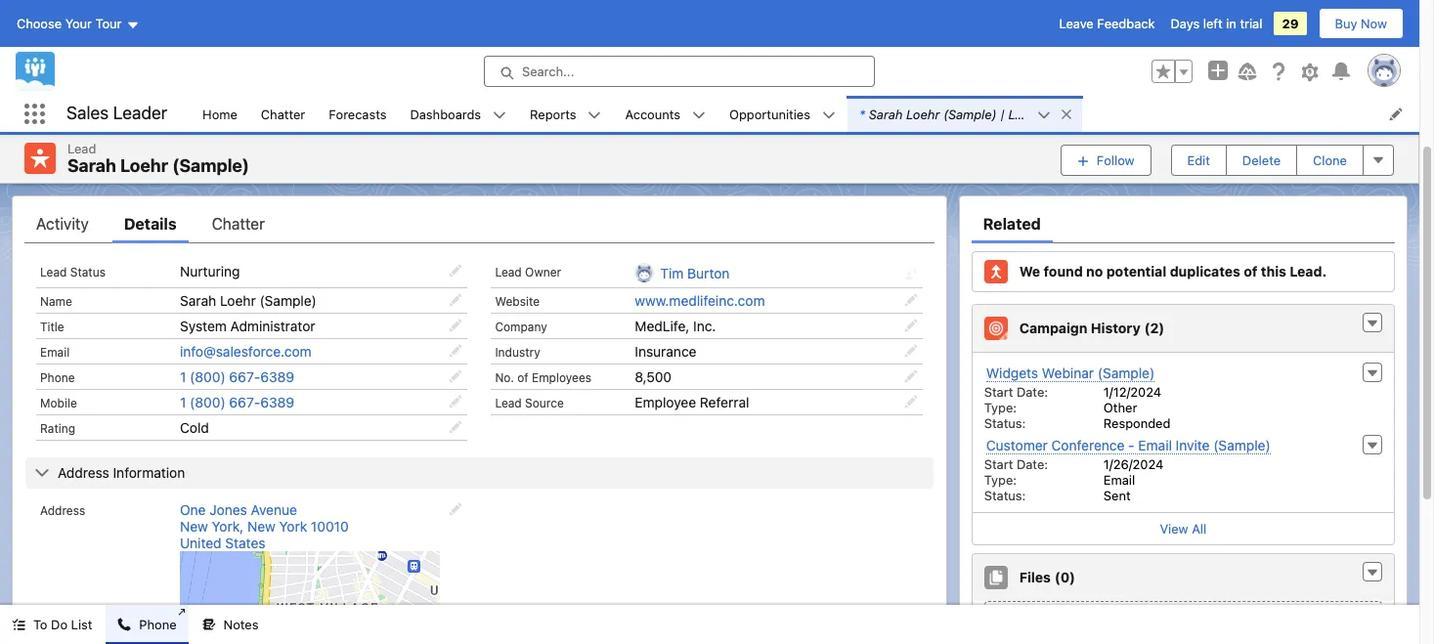 Task type: locate. For each thing, give the bounding box(es) containing it.
campaign history (2)
[[1020, 320, 1165, 337]]

2 horizontal spatial loehr
[[907, 106, 940, 122]]

0 vertical spatial start
[[985, 385, 1014, 400]]

1 vertical spatial status
[[70, 265, 106, 280]]

edit
[[671, 49, 694, 64], [1188, 152, 1211, 168]]

0 vertical spatial address
[[58, 465, 109, 481]]

2 vertical spatial 6389
[[260, 394, 295, 411]]

1 start date: from the top
[[985, 385, 1049, 400]]

1 vertical spatial (800)
[[190, 369, 226, 386]]

lead sarah loehr (sample)
[[67, 141, 249, 176]]

type: for customer conference - email invite (sample)
[[985, 473, 1017, 488]]

0 vertical spatial chatter
[[261, 106, 305, 122]]

1 horizontal spatial your
[[1265, 141, 1292, 157]]

chatter link
[[249, 96, 317, 132], [212, 205, 265, 244]]

1 (800) 667-6389 down home
[[142, 144, 256, 161]]

a left plan
[[766, 141, 773, 157]]

1 vertical spatial loehr
[[120, 156, 168, 176]]

sarah
[[869, 106, 903, 122], [67, 156, 116, 176], [180, 293, 216, 309]]

of right no.
[[518, 371, 529, 386]]

2 horizontal spatial for
[[839, 102, 856, 118]]

a
[[779, 102, 786, 118], [766, 141, 773, 157]]

0 horizontal spatial the
[[859, 102, 879, 118]]

the up information
[[859, 102, 879, 118]]

text default image inside related tab panel
[[1366, 567, 1380, 580]]

0 vertical spatial sarah
[[869, 106, 903, 122]]

1 (800) 667-6389 for employee referral
[[180, 394, 295, 411]]

8,500
[[635, 369, 672, 386]]

1 (800) 667-6389 link down home
[[128, 144, 256, 161]]

sarah right *
[[869, 106, 903, 122]]

1 type: from the top
[[985, 400, 1017, 416]]

address inside address information dropdown button
[[58, 465, 109, 481]]

0 horizontal spatial a
[[766, 141, 773, 157]]

start down widgets
[[985, 385, 1014, 400]]

1 vertical spatial start date:
[[985, 457, 1049, 473]]

1 vertical spatial edit
[[1188, 152, 1211, 168]]

1 horizontal spatial status
[[1324, 17, 1362, 33]]

(sample) up 1/12/2024
[[1098, 365, 1155, 382]]

states
[[225, 535, 266, 552]]

to do list
[[33, 617, 92, 633]]

owner
[[525, 265, 562, 280]]

1 (800) 667-6389 link down system administrator at the left
[[180, 369, 295, 386]]

2 type: from the top
[[985, 473, 1017, 488]]

1 vertical spatial chatter
[[212, 215, 265, 233]]

2 date: from the top
[[1017, 457, 1049, 473]]

for left *
[[839, 102, 856, 118]]

your
[[65, 16, 92, 31]]

new left york
[[247, 519, 276, 535]]

for up promising
[[773, 47, 793, 64]]

tab list containing activity
[[24, 205, 935, 244]]

1 horizontal spatial lead
[[954, 121, 980, 137]]

dashboards
[[410, 106, 481, 122]]

text default image inside phone button
[[118, 618, 131, 632]]

lead
[[883, 102, 908, 118], [954, 121, 980, 137]]

accounts list item
[[614, 96, 718, 132]]

(800) down leader
[[152, 144, 187, 161]]

will
[[1103, 141, 1123, 157]]

0 horizontal spatial your
[[826, 141, 853, 157]]

1 vertical spatial a
[[766, 141, 773, 157]]

edit title image
[[449, 319, 463, 333]]

1 vertical spatial of
[[518, 371, 529, 386]]

0 vertical spatial status:
[[985, 416, 1026, 432]]

lead inside "lead sarah loehr (sample)"
[[67, 141, 96, 156]]

1 horizontal spatial new
[[247, 519, 276, 535]]

burton
[[688, 265, 730, 282]]

invite
[[1176, 437, 1210, 454]]

1 vertical spatial start
[[985, 457, 1014, 473]]

1 vertical spatial 6389
[[260, 369, 295, 386]]

chatter right home
[[261, 106, 305, 122]]

dashboards link
[[399, 96, 493, 132]]

1 vertical spatial 667-
[[229, 369, 260, 386]]

lead for sarah
[[67, 141, 96, 156]]

title for email
[[28, 85, 53, 100]]

list containing home
[[191, 96, 1420, 132]]

2 vertical spatial 1
[[180, 394, 186, 411]]

edit no. of employees image
[[905, 370, 918, 384]]

related tab panel
[[972, 244, 1396, 645]]

2 vertical spatial sarah
[[180, 293, 216, 309]]

0 vertical spatial info@salesforce.com link
[[128, 115, 260, 131]]

6389 for employee referral
[[260, 394, 295, 411]]

responded
[[1104, 416, 1171, 432]]

1 status: from the top
[[985, 416, 1026, 432]]

mark as current status button
[[1192, 9, 1396, 41]]

edit email image
[[449, 344, 463, 358]]

0 vertical spatial 667-
[[191, 144, 222, 161]]

2 new from the left
[[247, 519, 276, 535]]

a down promising
[[779, 102, 786, 118]]

1 date: from the top
[[1017, 385, 1049, 400]]

text default image inside address information dropdown button
[[34, 466, 50, 482]]

loehr inside "lead sarah loehr (sample)"
[[120, 156, 168, 176]]

status: for widgets webinar (sample)
[[985, 416, 1026, 432]]

(2)
[[1145, 320, 1165, 337]]

your
[[826, 141, 853, 157], [1265, 141, 1292, 157]]

conference
[[1052, 437, 1125, 454]]

address down rating
[[58, 465, 109, 481]]

2 start date: from the top
[[985, 457, 1049, 473]]

title down name
[[40, 320, 64, 335]]

1 (800) 667-6389 down system administrator at the left
[[180, 369, 295, 386]]

status: up customer
[[985, 416, 1026, 432]]

follow button
[[1061, 145, 1152, 176]]

start date: for customer
[[985, 457, 1049, 473]]

1 vertical spatial type:
[[985, 473, 1017, 488]]

1 (800) 667-6389 link for 8,500
[[180, 369, 295, 386]]

of left this
[[1244, 264, 1258, 280]]

2 vertical spatial loehr
[[220, 293, 256, 309]]

the right to
[[931, 121, 951, 137]]

history
[[1091, 320, 1141, 337]]

details
[[124, 215, 177, 233]]

0 vertical spatial lead
[[883, 102, 908, 118]]

united
[[180, 535, 222, 552]]

(sample) right invite on the right bottom of the page
[[1214, 437, 1271, 454]]

info@salesforce.com link up "lead sarah loehr (sample)" on the top left of the page
[[128, 115, 260, 131]]

date: down customer
[[1017, 457, 1049, 473]]

avenue
[[251, 502, 297, 519]]

1 vertical spatial address
[[40, 504, 85, 519]]

1 (800) 667-6389 link for employee referral
[[180, 394, 295, 411]]

6389
[[222, 144, 256, 161], [260, 369, 295, 386], [260, 394, 295, 411]]

1 vertical spatial phone
[[40, 371, 75, 386]]

edit right reach
[[1188, 152, 1211, 168]]

lead up website
[[495, 265, 522, 280]]

plan
[[776, 141, 802, 157]]

sarah inside list
[[869, 106, 903, 122]]

0 vertical spatial 1
[[142, 144, 148, 161]]

status
[[1324, 17, 1362, 33], [70, 265, 106, 280]]

(sample) down home link
[[172, 156, 249, 176]]

nurturing
[[180, 263, 240, 280]]

1 (800) 667-6389 link up cold
[[180, 394, 295, 411]]

0 vertical spatial loehr
[[907, 106, 940, 122]]

for right plan
[[806, 141, 822, 157]]

email up the lead image
[[28, 115, 58, 129]]

system
[[180, 318, 227, 335]]

0 horizontal spatial lead
[[883, 102, 908, 118]]

667- for 8,500
[[229, 369, 260, 386]]

0 horizontal spatial new
[[180, 519, 208, 535]]

1 vertical spatial chatter link
[[212, 205, 265, 244]]

loehr up "(for"
[[907, 106, 940, 122]]

type: down customer
[[985, 473, 1017, 488]]

10010
[[311, 519, 349, 535]]

text default image
[[1060, 107, 1074, 121], [588, 108, 602, 122], [1366, 317, 1380, 331], [34, 466, 50, 482]]

address down address information on the bottom of the page
[[40, 504, 85, 519]]

lead up information
[[883, 102, 908, 118]]

0 vertical spatial title
[[28, 85, 53, 100]]

|
[[1001, 106, 1005, 122]]

list
[[191, 96, 1420, 132]]

to do list button
[[0, 605, 104, 645]]

0 vertical spatial info@salesforce.com
[[128, 115, 260, 131]]

opportunities list item
[[718, 96, 848, 132]]

campaign
[[1020, 320, 1088, 337]]

0 vertical spatial edit
[[671, 49, 694, 64]]

lead owner
[[495, 265, 562, 280]]

2 start from the top
[[985, 457, 1014, 473]]

lead down no.
[[495, 396, 522, 411]]

edit mobile image
[[449, 395, 463, 409]]

home
[[203, 106, 238, 122]]

1 horizontal spatial sarah
[[180, 293, 216, 309]]

29
[[1283, 16, 1299, 31]]

(800) down system
[[190, 369, 226, 386]]

title down key
[[28, 85, 53, 100]]

2 vertical spatial 1 (800) 667-6389 link
[[180, 394, 295, 411]]

edit lead status image
[[449, 264, 463, 278]]

(sample) left the |
[[944, 106, 997, 122]]

phone up activity
[[28, 144, 63, 159]]

date: down widgets
[[1017, 385, 1049, 400]]

1 vertical spatial lead
[[954, 121, 980, 137]]

1 horizontal spatial of
[[1244, 264, 1258, 280]]

-
[[1129, 437, 1135, 454]]

1 (800) 667-6389 for 8,500
[[180, 369, 295, 386]]

loehr for sarah loehr (sample)
[[120, 156, 168, 176]]

0 vertical spatial start date:
[[985, 385, 1049, 400]]

your down information
[[826, 141, 853, 157]]

loehr up system administrator at the left
[[220, 293, 256, 309]]

sarah inside "lead sarah loehr (sample)"
[[67, 156, 116, 176]]

address information button
[[25, 458, 934, 489]]

date: for customer
[[1017, 457, 1049, 473]]

0 horizontal spatial for
[[773, 47, 793, 64]]

information
[[113, 465, 185, 481]]

text default image inside "notes" button
[[202, 618, 216, 632]]

1 (800) 667-6389 link
[[128, 144, 256, 161], [180, 369, 295, 386], [180, 394, 295, 411]]

email down "customer conference - email invite (sample)" link
[[1104, 473, 1136, 488]]

0 vertical spatial for
[[773, 47, 793, 64]]

industry
[[495, 345, 541, 360]]

2 vertical spatial phone
[[139, 617, 177, 633]]

1 vertical spatial title
[[40, 320, 64, 335]]

clone button
[[1297, 145, 1364, 176]]

pitch?)
[[1295, 141, 1337, 157]]

lead up example,
[[954, 121, 980, 137]]

(sample) inside the widgets webinar (sample) link
[[1098, 365, 1155, 382]]

2 status: from the top
[[985, 488, 1026, 504]]

list
[[71, 617, 92, 633]]

0 horizontal spatial of
[[518, 371, 529, 386]]

example,
[[942, 141, 996, 157]]

(sample)
[[944, 106, 997, 122], [172, 156, 249, 176], [260, 293, 317, 309], [1098, 365, 1155, 382], [1214, 437, 1271, 454]]

loehr for sarah loehr (sample) | lead
[[907, 106, 940, 122]]

sarah up system
[[180, 293, 216, 309]]

view
[[1160, 521, 1189, 537]]

1 (800) 667-6389 up cold
[[180, 394, 295, 411]]

clone
[[1314, 152, 1348, 168]]

this
[[1262, 264, 1287, 280]]

choose your tour
[[17, 16, 122, 31]]

no
[[1087, 264, 1104, 280]]

new left york, at the bottom of page
[[180, 519, 208, 535]]

2 vertical spatial for
[[806, 141, 822, 157]]

sales
[[67, 103, 109, 123]]

1 vertical spatial contact
[[794, 121, 840, 137]]

start for customer conference - email invite (sample)
[[985, 457, 1014, 473]]

0 vertical spatial type:
[[985, 400, 1017, 416]]

0 vertical spatial (800)
[[152, 144, 187, 161]]

0 horizontal spatial loehr
[[120, 156, 168, 176]]

2 vertical spatial (800)
[[190, 394, 226, 411]]

lead down "sales"
[[67, 141, 96, 156]]

* sarah loehr (sample) | lead
[[860, 106, 1037, 122]]

title for company
[[40, 320, 64, 335]]

edit website image
[[905, 294, 918, 307]]

start date: down widgets
[[985, 385, 1049, 400]]

1 horizontal spatial a
[[779, 102, 786, 118]]

0 horizontal spatial sarah
[[67, 156, 116, 176]]

customer conference - email invite (sample)
[[987, 437, 1271, 454]]

leave feedback link
[[1060, 16, 1156, 31]]

1 vertical spatial date:
[[1017, 457, 1049, 473]]

tab list
[[24, 205, 935, 244]]

phone left "notes" button
[[139, 617, 177, 633]]

0 vertical spatial a
[[779, 102, 786, 118]]

info@salesforce.com up "lead sarah loehr (sample)" on the top left of the page
[[128, 115, 260, 131]]

1 vertical spatial status:
[[985, 488, 1026, 504]]

status: for customer conference - email invite (sample)
[[985, 488, 1026, 504]]

start for widgets webinar (sample)
[[985, 385, 1014, 400]]

667-
[[191, 144, 222, 161], [229, 369, 260, 386], [229, 394, 260, 411]]

medlife, inc.
[[635, 318, 716, 335]]

date: for widgets
[[1017, 385, 1049, 400]]

duplicates
[[1171, 264, 1241, 280]]

one
[[180, 502, 206, 519]]

leads.
[[821, 83, 858, 98]]

buy
[[1336, 16, 1358, 31]]

0 vertical spatial status
[[1324, 17, 1362, 33]]

start down customer
[[985, 457, 1014, 473]]

chatter link up nurturing
[[212, 205, 265, 244]]

0 horizontal spatial status
[[70, 265, 106, 280]]

(for
[[914, 141, 938, 157]]

1 vertical spatial the
[[931, 121, 951, 137]]

save
[[730, 121, 759, 137]]

1 vertical spatial 1 (800) 667-6389
[[180, 369, 295, 386]]

tim
[[661, 265, 684, 282]]

choose
[[17, 16, 62, 31]]

1 vertical spatial sarah
[[67, 156, 116, 176]]

status: down customer
[[985, 488, 1026, 504]]

text default image
[[493, 108, 507, 122], [1366, 567, 1380, 580], [12, 618, 25, 632], [118, 618, 131, 632], [202, 618, 216, 632]]

1 start from the top
[[985, 385, 1014, 400]]

start date: down customer
[[985, 457, 1049, 473]]

info@salesforce.com link
[[128, 115, 260, 131], [180, 343, 312, 360]]

loehr down leader
[[120, 156, 168, 176]]

qualify promising leads. identify a contact for the lead save their contact information to the lead record make a plan for your outreach (for example, how many times will you reach out? what's your pitch?)
[[706, 83, 1337, 157]]

lead up name
[[40, 265, 67, 280]]

(0)
[[1055, 570, 1076, 586]]

record
[[984, 121, 1023, 137]]

dashboards list item
[[399, 96, 519, 132]]

list item
[[848, 96, 1083, 132]]

you
[[1126, 141, 1148, 157]]

sarah for sarah loehr (sample)
[[67, 156, 116, 176]]

2 horizontal spatial sarah
[[869, 106, 903, 122]]

contact down leads.
[[789, 102, 836, 118]]

(800) for employee referral
[[190, 394, 226, 411]]

many
[[1030, 141, 1063, 157]]

details link
[[124, 205, 177, 244]]

(800) up cold
[[190, 394, 226, 411]]

phone up mobile
[[40, 371, 75, 386]]

0 vertical spatial date:
[[1017, 385, 1049, 400]]

contact up plan
[[794, 121, 840, 137]]

home link
[[191, 96, 249, 132]]

2 vertical spatial 667-
[[229, 394, 260, 411]]

1 horizontal spatial edit
[[1188, 152, 1211, 168]]

(sample) inside "lead sarah loehr (sample)"
[[172, 156, 249, 176]]

info@salesforce.com down system administrator at the left
[[180, 343, 312, 360]]

1 vertical spatial 1 (800) 667-6389 link
[[180, 369, 295, 386]]

type: down widgets
[[985, 400, 1017, 416]]

rating
[[40, 422, 75, 436]]

text default image inside to do list button
[[12, 618, 25, 632]]

1 vertical spatial info@salesforce.com link
[[180, 343, 312, 360]]

1 vertical spatial 1
[[180, 369, 186, 386]]

0 vertical spatial 1 (800) 667-6389
[[142, 144, 256, 161]]

0 vertical spatial phone
[[28, 144, 63, 159]]

status right current
[[1324, 17, 1362, 33]]

2 your from the left
[[1265, 141, 1292, 157]]

group
[[1152, 60, 1193, 83]]

0 vertical spatial of
[[1244, 264, 1258, 280]]

edit left guidance
[[671, 49, 694, 64]]

chatter up nurturing
[[212, 215, 265, 233]]

status up name
[[70, 265, 106, 280]]

2 vertical spatial 1 (800) 667-6389
[[180, 394, 295, 411]]

1 new from the left
[[180, 519, 208, 535]]

chatter link right home
[[249, 96, 317, 132]]

info@salesforce.com link down system administrator at the left
[[180, 343, 312, 360]]

related link
[[984, 205, 1041, 244]]

0 vertical spatial chatter link
[[249, 96, 317, 132]]

sarah right the lead image
[[67, 156, 116, 176]]

your left pitch?)
[[1265, 141, 1292, 157]]



Task type: vqa. For each thing, say whether or not it's contained in the screenshot.


Task type: describe. For each thing, give the bounding box(es) containing it.
lead for source
[[495, 396, 522, 411]]

0 vertical spatial contact
[[789, 102, 836, 118]]

1 horizontal spatial the
[[931, 121, 951, 137]]

lead status
[[40, 265, 106, 280]]

phone inside phone button
[[139, 617, 177, 633]]

found
[[1044, 264, 1083, 280]]

identify
[[730, 102, 775, 118]]

0 vertical spatial the
[[859, 102, 879, 118]]

address for address information
[[58, 465, 109, 481]]

notes
[[224, 617, 259, 633]]

their
[[762, 121, 790, 137]]

current
[[1276, 17, 1321, 33]]

status inside button
[[1324, 17, 1362, 33]]

forecasts link
[[317, 96, 399, 132]]

www.medlifeinc.com
[[635, 293, 765, 309]]

reports list item
[[519, 96, 614, 132]]

key
[[24, 47, 49, 64]]

1 for 8,500
[[180, 369, 186, 386]]

list item containing *
[[848, 96, 1083, 132]]

1 horizontal spatial loehr
[[220, 293, 256, 309]]

edit company image
[[905, 319, 918, 333]]

name
[[40, 295, 72, 309]]

reports link
[[519, 96, 588, 132]]

text default image inside dashboards list item
[[493, 108, 507, 122]]

tour
[[95, 16, 122, 31]]

edit inside edit button
[[1188, 152, 1211, 168]]

lead source
[[495, 396, 564, 411]]

start date: for widgets
[[985, 385, 1049, 400]]

opportunities
[[730, 106, 811, 122]]

1 inside 1 (800) 667-6389 "link"
[[142, 144, 148, 161]]

lead right the |
[[1009, 106, 1037, 122]]

outreach
[[856, 141, 910, 157]]

accounts
[[625, 106, 681, 122]]

to
[[33, 617, 47, 633]]

(sample) up administrator
[[260, 293, 317, 309]]

days left in trial
[[1171, 16, 1263, 31]]

to
[[916, 121, 928, 137]]

inc.
[[694, 318, 716, 335]]

all
[[1192, 521, 1207, 537]]

email right the -
[[1139, 437, 1173, 454]]

source
[[525, 396, 564, 411]]

mark as current status
[[1226, 17, 1362, 33]]

out?
[[1189, 141, 1215, 157]]

of inside related tab panel
[[1244, 264, 1258, 280]]

1 your from the left
[[826, 141, 853, 157]]

sarah loehr (sample)
[[180, 293, 317, 309]]

email down name
[[40, 345, 70, 360]]

type: for widgets webinar (sample)
[[985, 400, 1017, 416]]

0 vertical spatial 1 (800) 667-6389 link
[[128, 144, 256, 161]]

widgets
[[987, 365, 1039, 382]]

chatter inside tab list
[[212, 215, 265, 233]]

edit phone image
[[449, 370, 463, 384]]

feedback
[[1098, 16, 1156, 31]]

edit rating image
[[449, 421, 463, 434]]

reach
[[1152, 141, 1186, 157]]

system administrator
[[180, 318, 316, 335]]

address for address
[[40, 504, 85, 519]]

opportunities link
[[718, 96, 823, 132]]

jones
[[210, 502, 247, 519]]

related
[[984, 215, 1041, 233]]

path options list box
[[67, 9, 1169, 41]]

choose your tour button
[[16, 8, 140, 39]]

fields
[[53, 47, 93, 64]]

accounts link
[[614, 96, 692, 132]]

do
[[51, 617, 68, 633]]

edit button
[[1171, 145, 1227, 176]]

mobile
[[40, 396, 77, 411]]

edit industry image
[[905, 344, 918, 358]]

667- for employee referral
[[229, 394, 260, 411]]

text default image inside reports list item
[[588, 108, 602, 122]]

employee referral
[[635, 394, 750, 411]]

website
[[495, 295, 540, 309]]

*
[[860, 106, 865, 122]]

how
[[1000, 141, 1027, 157]]

1 for employee referral
[[180, 394, 186, 411]]

(800) for 8,500
[[190, 369, 226, 386]]

insurance
[[635, 343, 697, 360]]

edit address image
[[449, 503, 463, 517]]

buy now button
[[1319, 8, 1405, 39]]

0 vertical spatial 6389
[[222, 144, 256, 161]]

text default image for to do list
[[12, 618, 25, 632]]

company
[[495, 320, 547, 335]]

sarah for sarah loehr (sample) | lead
[[869, 106, 903, 122]]

now
[[1362, 16, 1388, 31]]

edit lead source image
[[905, 395, 918, 409]]

0 horizontal spatial edit
[[671, 49, 694, 64]]

we
[[1020, 264, 1041, 280]]

activity
[[36, 215, 89, 233]]

edit name image
[[449, 294, 463, 307]]

information
[[843, 121, 912, 137]]

1/26/2024
[[1104, 457, 1164, 473]]

text default image inside related tab panel
[[1366, 317, 1380, 331]]

key fields
[[24, 47, 93, 64]]

lead image
[[24, 143, 56, 174]]

success
[[796, 47, 852, 64]]

address information
[[58, 465, 185, 481]]

lead for owner
[[495, 265, 522, 280]]

lead.
[[1290, 264, 1328, 280]]

customer conference - email invite (sample) link
[[987, 437, 1271, 455]]

employee
[[635, 394, 697, 411]]

text default image for notes
[[202, 618, 216, 632]]

1 horizontal spatial for
[[806, 141, 822, 157]]

customer
[[987, 437, 1048, 454]]

6389 for 8,500
[[260, 369, 295, 386]]

administrator
[[230, 318, 316, 335]]

sent
[[1104, 488, 1131, 504]]

lead for status
[[40, 265, 67, 280]]

1 vertical spatial info@salesforce.com
[[180, 343, 312, 360]]

follow
[[1097, 152, 1135, 168]]

york,
[[212, 519, 244, 535]]

leader
[[113, 103, 167, 123]]

times
[[1066, 141, 1100, 157]]

qualify
[[706, 83, 750, 98]]

text default image for phone
[[118, 618, 131, 632]]

chatter inside chatter link
[[261, 106, 305, 122]]

delete
[[1243, 152, 1281, 168]]

notes button
[[190, 605, 270, 645]]

guidance for success
[[706, 47, 852, 64]]

1 vertical spatial for
[[839, 102, 856, 118]]

leave
[[1060, 16, 1094, 31]]

guidance
[[706, 47, 770, 64]]

(sample) inside "customer conference - email invite (sample)" link
[[1214, 437, 1271, 454]]



